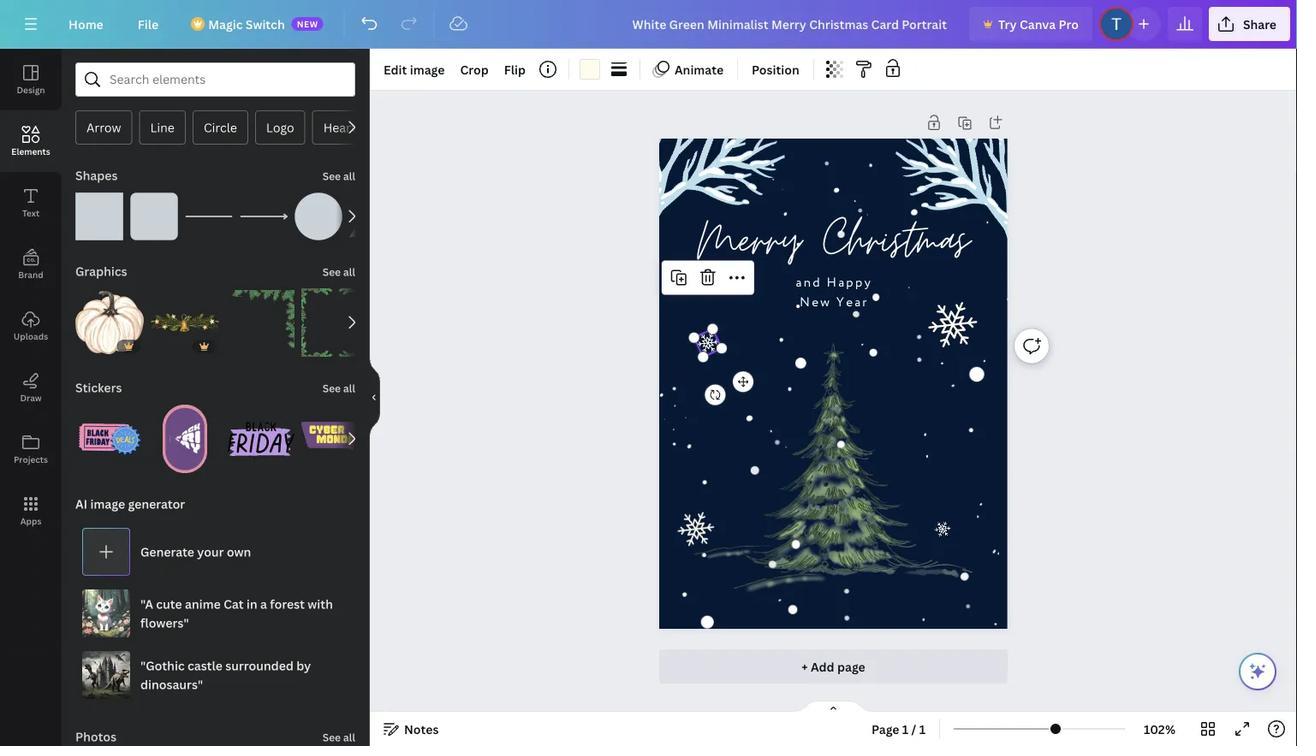 Task type: vqa. For each thing, say whether or not it's contained in the screenshot.
circle Button
yes



Task type: locate. For each thing, give the bounding box(es) containing it.
shapes button
[[74, 158, 119, 193]]

1 horizontal spatial image
[[410, 61, 445, 78]]

see for photos
[[323, 731, 341, 745]]

all left notes button
[[343, 731, 356, 745]]

4 all from the top
[[343, 731, 356, 745]]

all left hide image
[[343, 382, 356, 396]]

forest
[[270, 597, 305, 613]]

side panel tab list
[[0, 49, 62, 542]]

square image
[[75, 193, 123, 241]]

0 horizontal spatial add this line to the canvas image
[[185, 193, 233, 241]]

decorative christmas border image
[[302, 289, 370, 357]]

home
[[69, 16, 103, 32]]

1 see all button from the top
[[321, 158, 357, 193]]

notes
[[404, 722, 439, 738]]

heart button
[[312, 111, 367, 145]]

image right ai
[[90, 496, 125, 513]]

see all button for stickers
[[321, 371, 357, 405]]

image
[[410, 61, 445, 78], [90, 496, 125, 513]]

photos
[[75, 729, 117, 746]]

edit image
[[384, 61, 445, 78]]

2 all from the top
[[343, 265, 356, 279]]

circle button
[[193, 111, 248, 145]]

crop button
[[454, 56, 496, 83]]

in
[[247, 597, 258, 613]]

all for shapes
[[343, 169, 356, 183]]

add this line to the canvas image
[[185, 193, 233, 241], [240, 193, 288, 241]]

4 see all button from the top
[[321, 720, 357, 747]]

design button
[[0, 49, 62, 111]]

all up triangle up image
[[343, 169, 356, 183]]

see all left notes button
[[323, 731, 356, 745]]

+
[[802, 659, 808, 675]]

dinosaurs"
[[140, 677, 203, 693]]

file button
[[124, 7, 172, 41]]

see for graphics
[[323, 265, 341, 279]]

animate button
[[648, 56, 731, 83]]

own
[[227, 544, 251, 561]]

logo button
[[255, 111, 306, 145]]

4 see from the top
[[323, 731, 341, 745]]

see all
[[323, 169, 356, 183], [323, 265, 356, 279], [323, 382, 356, 396], [323, 731, 356, 745]]

text button
[[0, 172, 62, 234]]

brand button
[[0, 234, 62, 296]]

1 left the /
[[903, 722, 909, 738]]

projects button
[[0, 419, 62, 481]]

text
[[22, 207, 40, 219]]

#fffced image
[[580, 59, 600, 80]]

3 see all from the top
[[323, 382, 356, 396]]

1 horizontal spatial 1
[[920, 722, 926, 738]]

flip
[[504, 61, 526, 78]]

photos button
[[74, 720, 118, 747]]

animate
[[675, 61, 724, 78]]

a
[[260, 597, 267, 613]]

see all button down heart
[[321, 158, 357, 193]]

add this line to the canvas image right rounded square image
[[185, 193, 233, 241]]

magic switch
[[208, 16, 285, 32]]

surrounded
[[226, 658, 294, 675]]

all up "decorative christmas border" image
[[343, 265, 356, 279]]

switch
[[246, 16, 285, 32]]

apps button
[[0, 481, 62, 542]]

2 see from the top
[[323, 265, 341, 279]]

"a cute anime cat in a forest with flowers"
[[140, 597, 333, 632]]

1 1 from the left
[[903, 722, 909, 738]]

elements button
[[0, 111, 62, 172]]

3 see from the top
[[323, 382, 341, 396]]

2 add this line to the canvas image from the left
[[240, 193, 288, 241]]

draw
[[20, 392, 42, 404]]

arrow
[[87, 119, 121, 136]]

elements
[[11, 146, 50, 157]]

see left hide image
[[323, 382, 341, 396]]

1 see all from the top
[[323, 169, 356, 183]]

see left notes button
[[323, 731, 341, 745]]

4 see all from the top
[[323, 731, 356, 745]]

see
[[323, 169, 341, 183], [323, 265, 341, 279], [323, 382, 341, 396], [323, 731, 341, 745]]

hide image
[[369, 357, 380, 439]]

image right edit
[[410, 61, 445, 78]]

graphics
[[75, 263, 127, 280]]

2 see all from the top
[[323, 265, 356, 279]]

ai image generator
[[75, 496, 185, 513]]

see all left hide image
[[323, 382, 356, 396]]

try
[[999, 16, 1017, 32]]

see up "decorative christmas border" image
[[323, 265, 341, 279]]

group
[[75, 182, 123, 241], [130, 182, 178, 241], [295, 182, 343, 241], [75, 278, 144, 357], [226, 278, 295, 357], [151, 289, 219, 357], [302, 289, 370, 357], [75, 395, 144, 474], [151, 395, 219, 474], [226, 405, 295, 474], [302, 405, 370, 474]]

3 see all button from the top
[[321, 371, 357, 405]]

show pages image
[[793, 701, 875, 714]]

see all button down the white circle shape image
[[321, 254, 357, 289]]

see all for photos
[[323, 731, 356, 745]]

see all button
[[321, 158, 357, 193], [321, 254, 357, 289], [321, 371, 357, 405], [321, 720, 357, 747]]

see all for shapes
[[323, 169, 356, 183]]

"a
[[140, 597, 153, 613]]

notes button
[[377, 716, 446, 744]]

stickers
[[75, 380, 122, 396]]

edit image button
[[377, 56, 452, 83]]

home link
[[55, 7, 117, 41]]

line
[[150, 119, 175, 136]]

design
[[17, 84, 45, 96]]

3 all from the top
[[343, 382, 356, 396]]

ai
[[75, 496, 87, 513]]

cat
[[224, 597, 244, 613]]

white circle shape image
[[295, 193, 343, 241]]

by
[[297, 658, 311, 675]]

try canva pro
[[999, 16, 1079, 32]]

2 1 from the left
[[920, 722, 926, 738]]

1 all from the top
[[343, 169, 356, 183]]

see up the white circle shape image
[[323, 169, 341, 183]]

+ add page button
[[660, 650, 1008, 684]]

1 see from the top
[[323, 169, 341, 183]]

0 horizontal spatial 1
[[903, 722, 909, 738]]

see all up "decorative christmas border" image
[[323, 265, 356, 279]]

+ add page
[[802, 659, 866, 675]]

logo
[[266, 119, 294, 136]]

generator
[[128, 496, 185, 513]]

0 vertical spatial image
[[410, 61, 445, 78]]

all
[[343, 169, 356, 183], [343, 265, 356, 279], [343, 382, 356, 396], [343, 731, 356, 745]]

image inside dropdown button
[[410, 61, 445, 78]]

christmas
[[824, 204, 970, 277]]

see all button for photos
[[321, 720, 357, 747]]

see for shapes
[[323, 169, 341, 183]]

#fffced image
[[580, 59, 600, 80]]

add this line to the canvas image left the white circle shape image
[[240, 193, 288, 241]]

uploads button
[[0, 296, 62, 357]]

page 1 / 1
[[872, 722, 926, 738]]

1 vertical spatial image
[[90, 496, 125, 513]]

see all up the white circle shape image
[[323, 169, 356, 183]]

1 horizontal spatial add this line to the canvas image
[[240, 193, 288, 241]]

watercolor christmas border image
[[226, 289, 295, 357]]

cute
[[156, 597, 182, 613]]

see all button left notes button
[[321, 720, 357, 747]]

new
[[800, 293, 832, 312]]

1 right the /
[[920, 722, 926, 738]]

share button
[[1209, 7, 1291, 41]]

see all button left hide image
[[321, 371, 357, 405]]

1
[[903, 722, 909, 738], [920, 722, 926, 738]]

0 horizontal spatial image
[[90, 496, 125, 513]]

position
[[752, 61, 800, 78]]

flip button
[[497, 56, 533, 83]]

2 see all button from the top
[[321, 254, 357, 289]]

triangle up image
[[350, 193, 397, 241]]



Task type: describe. For each thing, give the bounding box(es) containing it.
try canva pro button
[[970, 7, 1093, 41]]

add
[[811, 659, 835, 675]]

castle
[[188, 658, 223, 675]]

projects
[[14, 454, 48, 466]]

merry
[[698, 204, 802, 277]]

year
[[837, 293, 869, 312]]

uploads
[[14, 331, 48, 342]]

share
[[1244, 16, 1277, 32]]

brand
[[18, 269, 43, 281]]

flowers"
[[140, 615, 189, 632]]

102% button
[[1133, 716, 1188, 744]]

image for edit
[[410, 61, 445, 78]]

new
[[297, 18, 318, 30]]

see all for stickers
[[323, 382, 356, 396]]

generate
[[140, 544, 194, 561]]

see for stickers
[[323, 382, 341, 396]]

watercolor white pumpkin image
[[75, 289, 144, 357]]

page
[[872, 722, 900, 738]]

canva
[[1020, 16, 1056, 32]]

with
[[308, 597, 333, 613]]

shapes
[[75, 167, 118, 184]]

crop
[[460, 61, 489, 78]]

file
[[138, 16, 159, 32]]

christmas arrangement watercolor image
[[151, 289, 219, 357]]

anime
[[185, 597, 221, 613]]

Design title text field
[[619, 7, 963, 41]]

page
[[838, 659, 866, 675]]

1 add this line to the canvas image from the left
[[185, 193, 233, 241]]

all for photos
[[343, 731, 356, 745]]

/
[[912, 722, 917, 738]]

stickers button
[[74, 371, 124, 405]]

merry christmas and happy new year
[[698, 204, 970, 312]]

canva assistant image
[[1248, 662, 1269, 683]]

pro
[[1059, 16, 1079, 32]]

"gothic castle surrounded by dinosaurs"
[[140, 658, 311, 693]]

generate your own
[[140, 544, 251, 561]]

image for ai
[[90, 496, 125, 513]]

your
[[197, 544, 224, 561]]

position button
[[745, 56, 807, 83]]

main menu bar
[[0, 0, 1298, 49]]

rounded square image
[[130, 193, 178, 241]]

happy
[[827, 274, 873, 293]]

circle
[[204, 119, 237, 136]]

heart
[[324, 119, 356, 136]]

all for graphics
[[343, 265, 356, 279]]

see all button for graphics
[[321, 254, 357, 289]]

magic
[[208, 16, 243, 32]]

draw button
[[0, 357, 62, 419]]

and
[[797, 274, 822, 293]]

edit
[[384, 61, 407, 78]]

arrow button
[[75, 111, 132, 145]]

Search elements search field
[[110, 63, 321, 96]]

102%
[[1144, 722, 1176, 738]]

all for stickers
[[343, 382, 356, 396]]

"gothic
[[140, 658, 185, 675]]

graphics button
[[74, 254, 129, 289]]

apps
[[20, 516, 41, 527]]

see all button for shapes
[[321, 158, 357, 193]]

see all for graphics
[[323, 265, 356, 279]]

line button
[[139, 111, 186, 145]]



